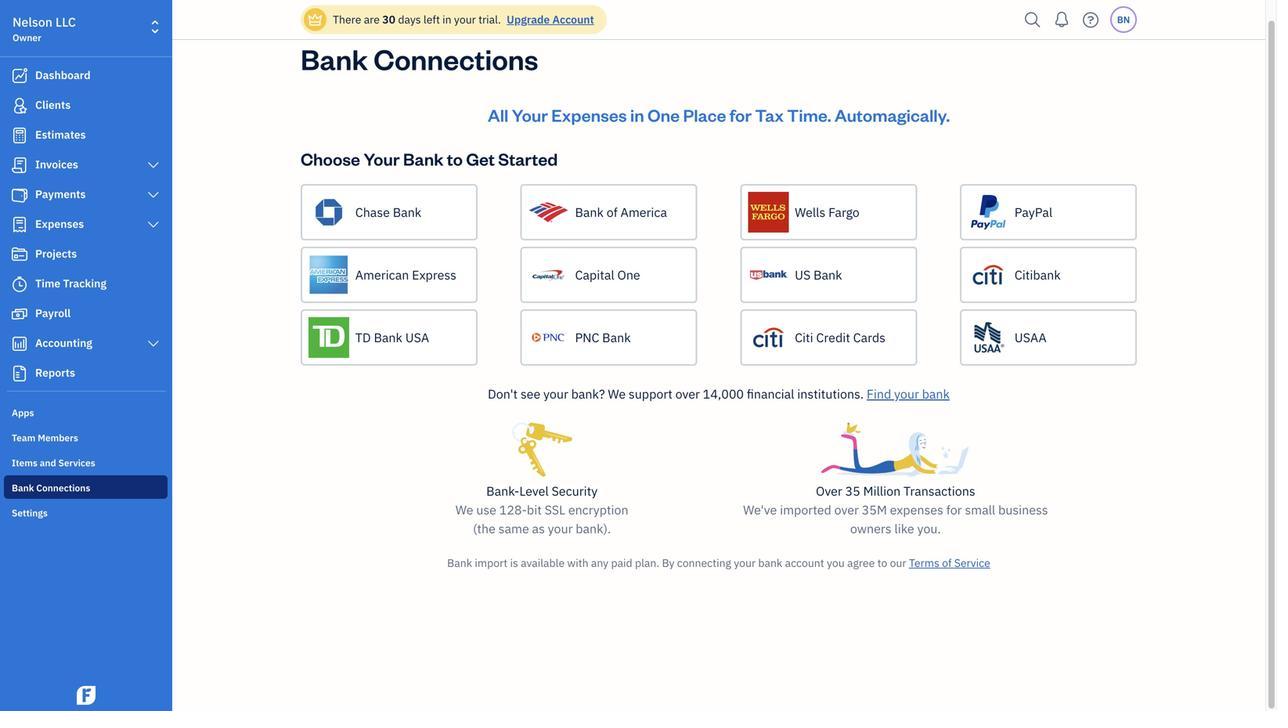 Task type: vqa. For each thing, say whether or not it's contained in the screenshot.
SEE
yes



Task type: describe. For each thing, give the bounding box(es) containing it.
your for choose
[[364, 148, 400, 170]]

choose
[[301, 148, 360, 170]]

freshbooks image
[[74, 686, 99, 705]]

clients
[[35, 98, 71, 112]]

chase
[[356, 204, 390, 221]]

0 vertical spatial bank
[[923, 386, 950, 402]]

don't see your bank? we support over 14,000 financial institutions. find your bank
[[488, 386, 950, 402]]

chase bank
[[356, 204, 422, 221]]

ssl
[[545, 502, 566, 518]]

paypal
[[1015, 204, 1053, 221]]

business
[[999, 502, 1049, 518]]

apps link
[[4, 400, 168, 424]]

reports
[[35, 366, 75, 380]]

nelson llc owner
[[13, 14, 76, 44]]

support
[[629, 386, 673, 402]]

our
[[891, 556, 907, 570]]

express
[[412, 267, 457, 283]]

main element
[[0, 0, 212, 711]]

go to help image
[[1079, 8, 1104, 32]]

invoice image
[[10, 157, 29, 173]]

accounting link
[[4, 330, 168, 358]]

chevron large down image for expenses
[[146, 219, 161, 231]]

0 vertical spatial in
[[443, 12, 452, 27]]

us bank
[[795, 267, 843, 283]]

over for 14,000
[[676, 386, 700, 402]]

as
[[532, 521, 545, 537]]

search image
[[1021, 8, 1046, 32]]

with
[[568, 556, 589, 570]]

bank-
[[487, 483, 520, 499]]

bank right chase
[[393, 204, 422, 221]]

dashboard
[[35, 68, 91, 82]]

invoices
[[35, 157, 78, 172]]

left
[[424, 12, 440, 27]]

bank connections inside main element
[[12, 482, 90, 494]]

all your expenses in one place for tax time. automagically.
[[488, 104, 951, 126]]

account
[[786, 556, 825, 570]]

you
[[827, 556, 845, 570]]

pnc bank
[[575, 329, 631, 346]]

0 vertical spatial for
[[730, 104, 752, 126]]

financial
[[747, 386, 795, 402]]

pnc
[[575, 329, 600, 346]]

estimates
[[35, 127, 86, 142]]

security
[[552, 483, 598, 499]]

0 horizontal spatial to
[[447, 148, 463, 170]]

project image
[[10, 247, 29, 262]]

all
[[488, 104, 509, 126]]

bank import is available with any paid plan. by connecting your bank account you agree to our terms of service
[[448, 556, 991, 570]]

american
[[356, 267, 409, 283]]

see
[[521, 386, 541, 402]]

bank left 'america'
[[575, 204, 604, 221]]

by
[[662, 556, 675, 570]]

like
[[895, 521, 915, 537]]

time tracking
[[35, 276, 107, 291]]

american express
[[356, 267, 457, 283]]

crown image
[[307, 11, 324, 28]]

your right see
[[544, 386, 569, 402]]

td bank usa
[[356, 329, 429, 346]]

for inside over 35 million transactions we've imported over 35m expenses for small business owners like you.
[[947, 502, 963, 518]]

transactions
[[904, 483, 976, 499]]

14,000
[[703, 386, 744, 402]]

over 35 million transactions we've imported over 35m expenses for small business owners like you.
[[744, 483, 1049, 537]]

bank?
[[572, 386, 605, 402]]

agree
[[848, 556, 875, 570]]

owners
[[851, 521, 892, 537]]

upgrade
[[507, 12, 550, 27]]

bank inside main element
[[12, 482, 34, 494]]

we inside bank-level security we use 128-bit ssl encryption (the same as your bank).
[[456, 502, 474, 518]]

don't
[[488, 386, 518, 402]]

us
[[795, 267, 811, 283]]

1 vertical spatial in
[[631, 104, 645, 126]]

imported
[[780, 502, 832, 518]]

items
[[12, 457, 37, 469]]

1 horizontal spatial to
[[878, 556, 888, 570]]

bank left import
[[448, 556, 473, 570]]

get
[[466, 148, 495, 170]]

bank down there
[[301, 40, 368, 77]]

payroll
[[35, 306, 71, 320]]

invoices link
[[4, 151, 168, 179]]

started
[[498, 148, 558, 170]]

30
[[383, 12, 396, 27]]

chart image
[[10, 336, 29, 352]]

bank right td
[[374, 329, 403, 346]]

choose your bank to get started
[[301, 148, 558, 170]]

credit
[[817, 329, 851, 346]]

items and services
[[12, 457, 95, 469]]

timer image
[[10, 277, 29, 292]]

wells fargo
[[795, 204, 860, 221]]

notifications image
[[1050, 4, 1075, 35]]

llc
[[56, 14, 76, 30]]

0 vertical spatial of
[[607, 204, 618, 221]]

over for 35m
[[835, 502, 859, 518]]

team
[[12, 432, 35, 444]]

automagically.
[[835, 104, 951, 126]]

usa
[[406, 329, 429, 346]]

trial.
[[479, 12, 501, 27]]

your for all
[[512, 104, 548, 126]]

bank-level security we use 128-bit ssl encryption (the same as your bank).
[[456, 483, 629, 537]]

encryption
[[569, 502, 629, 518]]

capital one
[[575, 267, 641, 283]]

chevron large down image for invoices
[[146, 159, 161, 172]]

there are 30 days left in your trial. upgrade account
[[333, 12, 595, 27]]

bank right pnc
[[603, 329, 631, 346]]



Task type: locate. For each thing, give the bounding box(es) containing it.
expenses inside main element
[[35, 217, 84, 231]]

1 horizontal spatial in
[[631, 104, 645, 126]]

one right capital
[[618, 267, 641, 283]]

1 vertical spatial chevron large down image
[[146, 189, 161, 201]]

2 chevron large down image from the top
[[146, 338, 161, 350]]

estimate image
[[10, 128, 29, 143]]

0 horizontal spatial in
[[443, 12, 452, 27]]

there
[[333, 12, 362, 27]]

expenses
[[552, 104, 627, 126], [35, 217, 84, 231]]

0 horizontal spatial connections
[[36, 482, 90, 494]]

chevron large down image down 'payroll' link on the top left
[[146, 338, 161, 350]]

citi credit cards
[[795, 329, 886, 346]]

of
[[607, 204, 618, 221], [943, 556, 952, 570]]

projects link
[[4, 241, 168, 269]]

your
[[454, 12, 476, 27], [544, 386, 569, 402], [895, 386, 920, 402], [548, 521, 573, 537], [734, 556, 756, 570]]

for left tax
[[730, 104, 752, 126]]

0 vertical spatial bank connections
[[301, 40, 539, 77]]

1 vertical spatial chevron large down image
[[146, 338, 161, 350]]

0 horizontal spatial one
[[618, 267, 641, 283]]

bn button
[[1111, 6, 1138, 33]]

chevron large down image down payments "link"
[[146, 219, 161, 231]]

0 vertical spatial we
[[608, 386, 626, 402]]

35m
[[862, 502, 888, 518]]

service
[[955, 556, 991, 570]]

0 vertical spatial expenses
[[552, 104, 627, 126]]

place
[[684, 104, 727, 126]]

bank down "items"
[[12, 482, 34, 494]]

team members
[[12, 432, 78, 444]]

million
[[864, 483, 901, 499]]

citibank
[[1015, 267, 1061, 283]]

report image
[[10, 366, 29, 382]]

over
[[816, 483, 843, 499]]

bank right 'find'
[[923, 386, 950, 402]]

for down transactions
[[947, 502, 963, 518]]

0 horizontal spatial over
[[676, 386, 700, 402]]

1 vertical spatial expenses
[[35, 217, 84, 231]]

import
[[475, 556, 508, 570]]

1 horizontal spatial we
[[608, 386, 626, 402]]

we
[[608, 386, 626, 402], [456, 502, 474, 518]]

nelson
[[13, 14, 53, 30]]

0 vertical spatial to
[[447, 148, 463, 170]]

time tracking link
[[4, 270, 168, 299]]

terms
[[910, 556, 940, 570]]

chevron large down image for accounting
[[146, 338, 161, 350]]

1 horizontal spatial of
[[943, 556, 952, 570]]

tax
[[756, 104, 784, 126]]

chevron large down image
[[146, 219, 161, 231], [146, 338, 161, 350]]

money image
[[10, 306, 29, 322]]

0 horizontal spatial your
[[364, 148, 400, 170]]

chevron large down image
[[146, 159, 161, 172], [146, 189, 161, 201]]

chevron large down image for payments
[[146, 189, 161, 201]]

0 vertical spatial one
[[648, 104, 680, 126]]

payments link
[[4, 181, 168, 209]]

1 vertical spatial bank
[[759, 556, 783, 570]]

bank connections down items and services
[[12, 482, 90, 494]]

you.
[[918, 521, 942, 537]]

chevron large down image up payments "link"
[[146, 159, 161, 172]]

bank connections down days
[[301, 40, 539, 77]]

to left our
[[878, 556, 888, 570]]

we left use
[[456, 502, 474, 518]]

1 horizontal spatial connections
[[374, 40, 539, 77]]

1 vertical spatial over
[[835, 502, 859, 518]]

expenses up started
[[552, 104, 627, 126]]

1 vertical spatial to
[[878, 556, 888, 570]]

1 horizontal spatial for
[[947, 502, 963, 518]]

1 vertical spatial we
[[456, 502, 474, 518]]

is
[[510, 556, 519, 570]]

settings link
[[4, 501, 168, 524]]

we right bank?
[[608, 386, 626, 402]]

35
[[846, 483, 861, 499]]

0 horizontal spatial we
[[456, 502, 474, 518]]

cards
[[854, 329, 886, 346]]

1 vertical spatial your
[[364, 148, 400, 170]]

projects
[[35, 246, 77, 261]]

over inside over 35 million transactions we've imported over 35m expenses for small business owners like you.
[[835, 502, 859, 518]]

0 vertical spatial connections
[[374, 40, 539, 77]]

available
[[521, 556, 565, 570]]

bank left account
[[759, 556, 783, 570]]

team members link
[[4, 425, 168, 449]]

0 horizontal spatial bank
[[759, 556, 783, 570]]

0 horizontal spatial expenses
[[35, 217, 84, 231]]

your right 'find'
[[895, 386, 920, 402]]

any
[[591, 556, 609, 570]]

over left 14,000
[[676, 386, 700, 402]]

reports link
[[4, 360, 168, 388]]

connecting
[[678, 556, 732, 570]]

america
[[621, 204, 668, 221]]

1 vertical spatial of
[[943, 556, 952, 570]]

bank
[[301, 40, 368, 77], [403, 148, 444, 170], [393, 204, 422, 221], [575, 204, 604, 221], [814, 267, 843, 283], [374, 329, 403, 346], [603, 329, 631, 346], [12, 482, 34, 494], [448, 556, 473, 570]]

your
[[512, 104, 548, 126], [364, 148, 400, 170]]

and
[[40, 457, 56, 469]]

members
[[38, 432, 78, 444]]

2 chevron large down image from the top
[[146, 189, 161, 201]]

time.
[[788, 104, 832, 126]]

1 horizontal spatial bank
[[923, 386, 950, 402]]

expense image
[[10, 217, 29, 233]]

1 horizontal spatial your
[[512, 104, 548, 126]]

clients link
[[4, 92, 168, 120]]

time
[[35, 276, 61, 291]]

your down the ssl
[[548, 521, 573, 537]]

of left 'america'
[[607, 204, 618, 221]]

1 horizontal spatial one
[[648, 104, 680, 126]]

expenses down payments
[[35, 217, 84, 231]]

bank of america
[[575, 204, 668, 221]]

1 horizontal spatial expenses
[[552, 104, 627, 126]]

tracking
[[63, 276, 107, 291]]

bn
[[1118, 13, 1131, 26]]

your right choose
[[364, 148, 400, 170]]

128-
[[500, 502, 527, 518]]

items and services link
[[4, 451, 168, 474]]

citi
[[795, 329, 814, 346]]

connections inside main element
[[36, 482, 90, 494]]

level
[[520, 483, 549, 499]]

1 vertical spatial one
[[618, 267, 641, 283]]

your right all
[[512, 104, 548, 126]]

over down 35
[[835, 502, 859, 518]]

0 vertical spatial chevron large down image
[[146, 219, 161, 231]]

0 horizontal spatial bank connections
[[12, 482, 90, 494]]

your inside bank-level security we use 128-bit ssl encryption (the same as your bank).
[[548, 521, 573, 537]]

owner
[[13, 31, 41, 44]]

1 horizontal spatial bank connections
[[301, 40, 539, 77]]

apps
[[12, 407, 34, 419]]

chevron large down image up expenses link
[[146, 189, 161, 201]]

bank right us
[[814, 267, 843, 283]]

expenses link
[[4, 211, 168, 239]]

payments
[[35, 187, 86, 201]]

same
[[499, 521, 529, 537]]

0 horizontal spatial for
[[730, 104, 752, 126]]

(the
[[473, 521, 496, 537]]

are
[[364, 12, 380, 27]]

accounting
[[35, 336, 92, 350]]

to left get
[[447, 148, 463, 170]]

chevron large down image inside payments "link"
[[146, 189, 161, 201]]

days
[[398, 12, 421, 27]]

bit
[[527, 502, 542, 518]]

in right left
[[443, 12, 452, 27]]

dashboard image
[[10, 68, 29, 84]]

capital
[[575, 267, 615, 283]]

bank left get
[[403, 148, 444, 170]]

client image
[[10, 98, 29, 114]]

connections down items and services
[[36, 482, 90, 494]]

settings
[[12, 507, 48, 519]]

payment image
[[10, 187, 29, 203]]

0 vertical spatial chevron large down image
[[146, 159, 161, 172]]

expenses
[[891, 502, 944, 518]]

connections down there are 30 days left in your trial. upgrade account
[[374, 40, 539, 77]]

1 chevron large down image from the top
[[146, 159, 161, 172]]

0 vertical spatial your
[[512, 104, 548, 126]]

1 chevron large down image from the top
[[146, 219, 161, 231]]

payroll link
[[4, 300, 168, 328]]

chevron large down image inside accounting link
[[146, 338, 161, 350]]

in
[[443, 12, 452, 27], [631, 104, 645, 126]]

to
[[447, 148, 463, 170], [878, 556, 888, 570]]

one
[[648, 104, 680, 126], [618, 267, 641, 283]]

bank).
[[576, 521, 611, 537]]

account
[[553, 12, 595, 27]]

1 vertical spatial connections
[[36, 482, 90, 494]]

in left place
[[631, 104, 645, 126]]

find your bank link
[[867, 386, 950, 402]]

one left place
[[648, 104, 680, 126]]

1 horizontal spatial over
[[835, 502, 859, 518]]

1 vertical spatial for
[[947, 502, 963, 518]]

0 horizontal spatial of
[[607, 204, 618, 221]]

paid
[[611, 556, 633, 570]]

1 vertical spatial bank connections
[[12, 482, 90, 494]]

your right connecting
[[734, 556, 756, 570]]

bank connections link
[[4, 476, 168, 499]]

upgrade account link
[[504, 12, 595, 27]]

your left trial.
[[454, 12, 476, 27]]

of right terms
[[943, 556, 952, 570]]

dashboard link
[[4, 62, 168, 90]]

0 vertical spatial over
[[676, 386, 700, 402]]



